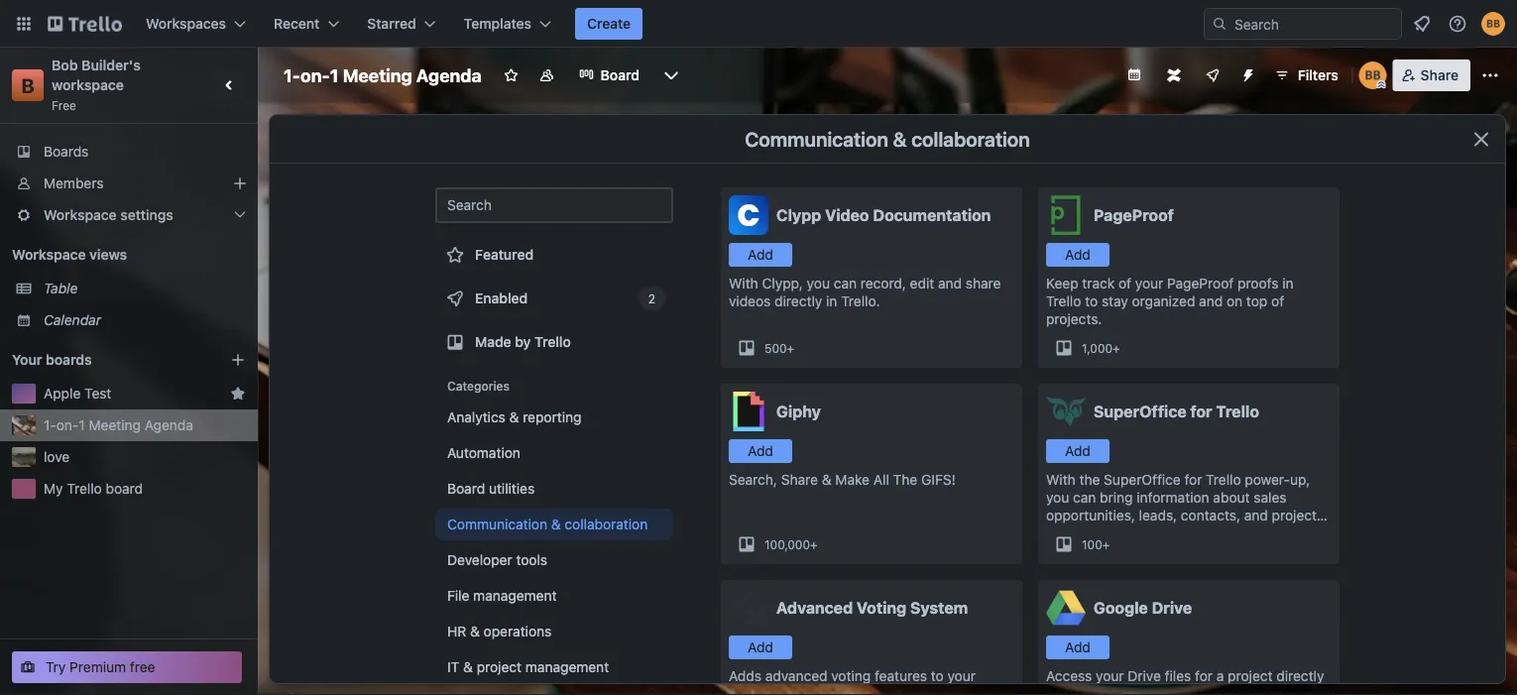 Task type: describe. For each thing, give the bounding box(es) containing it.
utilities
[[489, 480, 535, 497]]

members
[[44, 175, 104, 191]]

files
[[1165, 668, 1191, 684]]

recent
[[274, 15, 320, 32]]

decision-
[[842, 686, 902, 695]]

b
[[21, 73, 34, 97]]

tools
[[516, 552, 548, 568]]

leads,
[[1139, 507, 1177, 524]]

access
[[1046, 668, 1092, 684]]

in inside with clypp, you can record, edit and share videos directly in trello.
[[826, 293, 837, 309]]

boards link
[[0, 136, 258, 168]]

record,
[[861, 275, 906, 292]]

to inside 'with the superoffice for trello power-up, you can bring information about sales opportunities, leads, contacts, and projects to your cards.'
[[1046, 525, 1059, 541]]

system
[[910, 598, 968, 617]]

the
[[1079, 472, 1100, 488]]

to inside keep track of your pageproof proofs in trello to stay organized and on top of projects.
[[1085, 293, 1098, 309]]

premium
[[70, 659, 126, 675]]

giphy
[[776, 402, 821, 421]]

workspace settings button
[[0, 199, 258, 231]]

0 vertical spatial drive
[[1152, 598, 1192, 617]]

advanced
[[765, 668, 828, 684]]

with for clypp
[[729, 275, 758, 292]]

project inside it & project management link
[[477, 659, 522, 675]]

0 horizontal spatial meeting
[[89, 417, 141, 433]]

calendar power-up image
[[1126, 66, 1142, 82]]

workspaces button
[[134, 8, 258, 40]]

bob
[[52, 57, 78, 73]]

your boards
[[12, 352, 92, 368]]

directly inside access your drive files for a project directly from its card, or create and attach new driv
[[1277, 668, 1324, 684]]

try premium free button
[[12, 652, 242, 683]]

switch to… image
[[14, 14, 34, 34]]

1 vertical spatial share
[[781, 472, 818, 488]]

enabled
[[475, 290, 528, 306]]

primary element
[[0, 0, 1517, 48]]

board utilities link
[[435, 473, 673, 505]]

add button for superoffice for trello
[[1046, 439, 1110, 463]]

share inside share button
[[1421, 67, 1459, 83]]

create
[[587, 15, 631, 32]]

hr & operations link
[[435, 616, 673, 648]]

1 vertical spatial 1
[[79, 417, 85, 433]]

reporting
[[523, 409, 582, 425]]

file management
[[447, 588, 557, 604]]

add button for google drive
[[1046, 636, 1110, 659]]

& for communication & collaboration link at the bottom left of page
[[551, 516, 561, 533]]

customize views image
[[661, 65, 681, 85]]

features
[[875, 668, 927, 684]]

500
[[765, 341, 787, 355]]

hr
[[447, 623, 466, 640]]

Search field
[[1228, 9, 1401, 39]]

keep
[[1046, 275, 1079, 292]]

add for clypp video documentation
[[748, 246, 773, 263]]

featured
[[475, 246, 534, 263]]

100 +
[[1082, 537, 1110, 551]]

create button
[[575, 8, 643, 40]]

bob builder's workspace link
[[52, 57, 144, 93]]

your
[[12, 352, 42, 368]]

your inside 'with the superoffice for trello power-up, you can bring information about sales opportunities, leads, contacts, and projects to your cards.'
[[1063, 525, 1091, 541]]

proofs
[[1238, 275, 1279, 292]]

& for it & project management link at the bottom
[[463, 659, 473, 675]]

table
[[44, 280, 78, 296]]

love link
[[44, 447, 246, 467]]

templates button
[[452, 8, 563, 40]]

attach
[[1224, 686, 1264, 695]]

bring
[[1100, 489, 1133, 506]]

1-on-1 meeting agenda inside "board name" text field
[[284, 64, 482, 86]]

create
[[1152, 686, 1192, 695]]

search image
[[1212, 16, 1228, 32]]

confluence icon image
[[1167, 68, 1181, 82]]

featured link
[[435, 235, 673, 275]]

operations
[[484, 623, 552, 640]]

its
[[1080, 686, 1095, 695]]

developer tools
[[447, 552, 548, 568]]

my trello board link
[[44, 479, 246, 499]]

clypp
[[776, 206, 821, 225]]

Board name text field
[[274, 59, 492, 91]]

a
[[1217, 668, 1224, 684]]

on- inside "board name" text field
[[300, 64, 330, 86]]

+ for clypp video documentation
[[787, 341, 794, 355]]

automation
[[447, 445, 521, 461]]

trello up 'power-' at right
[[1216, 402, 1259, 421]]

open information menu image
[[1448, 14, 1468, 34]]

1 inside "board name" text field
[[330, 64, 339, 86]]

0 vertical spatial for
[[1190, 402, 1212, 421]]

1,000
[[1082, 341, 1113, 355]]

table link
[[44, 279, 246, 298]]

trello right by
[[535, 334, 571, 350]]

add for advanced voting system
[[748, 639, 773, 655]]

can inside with clypp, you can record, edit and share videos directly in trello.
[[834, 275, 857, 292]]

workspace views
[[12, 246, 127, 263]]

recent button
[[262, 8, 351, 40]]

Search text field
[[435, 187, 673, 223]]

1 vertical spatial 1-
[[44, 417, 56, 433]]

100,000
[[765, 537, 810, 551]]

calendar link
[[44, 310, 246, 330]]

and inside keep track of your pageproof proofs in trello to stay organized and on top of projects.
[[1199, 293, 1223, 309]]

with the superoffice for trello power-up, you can bring information about sales opportunities, leads, contacts, and projects to your cards.
[[1046, 472, 1324, 541]]

add board image
[[230, 352, 246, 368]]

contacts,
[[1181, 507, 1241, 524]]

your inside access your drive files for a project directly from its card, or create and attach new driv
[[1096, 668, 1124, 684]]

+ for pageproof
[[1113, 341, 1120, 355]]

and inside access your drive files for a project directly from its card, or create and attach new driv
[[1196, 686, 1220, 695]]

clypp video documentation
[[776, 206, 991, 225]]

to inside adds advanced voting features to your cards. make your decision-making easier b
[[931, 668, 944, 684]]

1,000 +
[[1082, 341, 1120, 355]]

or
[[1135, 686, 1148, 695]]

for inside access your drive files for a project directly from its card, or create and attach new driv
[[1195, 668, 1213, 684]]

board for board
[[601, 67, 639, 83]]

add for giphy
[[748, 443, 773, 459]]

back to home image
[[48, 8, 122, 40]]

& for hr & operations link
[[470, 623, 480, 640]]

for inside 'with the superoffice for trello power-up, you can bring information about sales opportunities, leads, contacts, and projects to your cards.'
[[1185, 472, 1202, 488]]

& left all
[[822, 472, 832, 488]]

board link
[[567, 59, 651, 91]]

hr & operations
[[447, 623, 552, 640]]

add button for advanced voting system
[[729, 636, 792, 659]]

you inside 'with the superoffice for trello power-up, you can bring information about sales opportunities, leads, contacts, and projects to your cards.'
[[1046, 489, 1069, 506]]

analytics & reporting
[[447, 409, 582, 425]]

on- inside 1-on-1 meeting agenda link
[[56, 417, 79, 433]]

google drive
[[1094, 598, 1192, 617]]

cards. inside adds advanced voting features to your cards. make your decision-making easier b
[[729, 686, 768, 695]]

1 vertical spatial agenda
[[145, 417, 193, 433]]

add button for clypp video documentation
[[729, 243, 792, 267]]

& for "analytics & reporting" link
[[509, 409, 519, 425]]

file
[[447, 588, 469, 604]]

1 vertical spatial communication & collaboration
[[447, 516, 648, 533]]

opportunities,
[[1046, 507, 1135, 524]]

pageproof inside keep track of your pageproof proofs in trello to stay organized and on top of projects.
[[1167, 275, 1234, 292]]

bob builder's workspace free
[[52, 57, 144, 112]]

filters button
[[1268, 59, 1344, 91]]

0 vertical spatial superoffice
[[1094, 402, 1187, 421]]

it & project management
[[447, 659, 609, 675]]

0 horizontal spatial collaboration
[[565, 516, 648, 533]]

calendar
[[44, 312, 101, 328]]

with for superoffice
[[1046, 472, 1076, 488]]

add button for pageproof
[[1046, 243, 1110, 267]]



Task type: vqa. For each thing, say whether or not it's contained in the screenshot.
rightmost Make
yes



Task type: locate. For each thing, give the bounding box(es) containing it.
your up card,
[[1096, 668, 1124, 684]]

drive right google
[[1152, 598, 1192, 617]]

to up "making" on the bottom right of the page
[[931, 668, 944, 684]]

cards. inside 'with the superoffice for trello power-up, you can bring information about sales opportunities, leads, contacts, and projects to your cards.'
[[1095, 525, 1134, 541]]

advanced voting system
[[776, 598, 968, 617]]

add up keep
[[1065, 246, 1091, 263]]

filters
[[1298, 67, 1338, 83]]

management down hr & operations link
[[525, 659, 609, 675]]

automation image
[[1232, 59, 1260, 87]]

trello inside keep track of your pageproof proofs in trello to stay organized and on top of projects.
[[1046, 293, 1081, 309]]

with clypp, you can record, edit and share videos directly in trello.
[[729, 275, 1001, 309]]

1 vertical spatial can
[[1073, 489, 1096, 506]]

1- inside "board name" text field
[[284, 64, 300, 86]]

easier
[[952, 686, 991, 695]]

organized
[[1132, 293, 1195, 309]]

add for pageproof
[[1065, 246, 1091, 263]]

1- down the recent at the top of page
[[284, 64, 300, 86]]

0 horizontal spatial in
[[826, 293, 837, 309]]

0 vertical spatial you
[[807, 275, 830, 292]]

& right "analytics"
[[509, 409, 519, 425]]

add button up keep
[[1046, 243, 1110, 267]]

sales
[[1254, 489, 1287, 506]]

can up the trello.
[[834, 275, 857, 292]]

1 vertical spatial with
[[1046, 472, 1076, 488]]

0 vertical spatial communication & collaboration
[[745, 127, 1030, 150]]

collaboration down board utilities link
[[565, 516, 648, 533]]

superoffice up bring
[[1104, 472, 1181, 488]]

on- down the apple
[[56, 417, 79, 433]]

workspace navigation collapse icon image
[[216, 71, 244, 99]]

1 vertical spatial meeting
[[89, 417, 141, 433]]

show menu image
[[1481, 65, 1500, 85]]

0 vertical spatial collaboration
[[911, 127, 1030, 150]]

1 horizontal spatial project
[[1228, 668, 1273, 684]]

of up stay
[[1119, 275, 1132, 292]]

can
[[834, 275, 857, 292], [1073, 489, 1096, 506]]

your down voting
[[810, 686, 838, 695]]

+ down opportunities,
[[1102, 537, 1110, 551]]

try premium free
[[46, 659, 155, 675]]

drive up or at right bottom
[[1128, 668, 1161, 684]]

bob builder (bobbuilder40) image
[[1482, 12, 1505, 36]]

1 vertical spatial board
[[447, 480, 485, 497]]

starred
[[367, 15, 416, 32]]

of
[[1119, 275, 1132, 292], [1271, 293, 1284, 309]]

advanced
[[776, 598, 853, 617]]

collaboration up the documentation
[[911, 127, 1030, 150]]

add
[[748, 246, 773, 263], [1065, 246, 1091, 263], [748, 443, 773, 459], [1065, 443, 1091, 459], [748, 639, 773, 655], [1065, 639, 1091, 655]]

can down the at the bottom right of page
[[1073, 489, 1096, 506]]

0 horizontal spatial on-
[[56, 417, 79, 433]]

0 vertical spatial meeting
[[343, 64, 412, 86]]

+ for superoffice for trello
[[1102, 537, 1110, 551]]

and down a
[[1196, 686, 1220, 695]]

free
[[52, 98, 76, 112]]

made by trello
[[475, 334, 571, 350]]

add button up search,
[[729, 439, 792, 463]]

video
[[825, 206, 869, 225]]

your down opportunities,
[[1063, 525, 1091, 541]]

1-
[[284, 64, 300, 86], [44, 417, 56, 433]]

0 notifications image
[[1410, 12, 1434, 36]]

communication up developer tools at left
[[447, 516, 547, 533]]

1- up "love"
[[44, 417, 56, 433]]

share right search,
[[781, 472, 818, 488]]

projects.
[[1046, 311, 1102, 327]]

board inside 'link'
[[601, 67, 639, 83]]

you inside with clypp, you can record, edit and share videos directly in trello.
[[807, 275, 830, 292]]

workspace for workspace views
[[12, 246, 86, 263]]

1 horizontal spatial make
[[835, 472, 870, 488]]

documentation
[[873, 206, 991, 225]]

in left the trello.
[[826, 293, 837, 309]]

directly down clypp, on the right of the page
[[775, 293, 822, 309]]

1 vertical spatial on-
[[56, 417, 79, 433]]

0 vertical spatial pageproof
[[1094, 206, 1174, 225]]

and down sales
[[1244, 507, 1268, 524]]

0 horizontal spatial can
[[834, 275, 857, 292]]

and left the on
[[1199, 293, 1223, 309]]

add up adds
[[748, 639, 773, 655]]

0 vertical spatial in
[[1282, 275, 1294, 292]]

1 horizontal spatial collaboration
[[911, 127, 1030, 150]]

1-on-1 meeting agenda link
[[44, 415, 246, 435]]

test
[[84, 385, 111, 402]]

0 horizontal spatial project
[[477, 659, 522, 675]]

0 vertical spatial share
[[1421, 67, 1459, 83]]

and
[[938, 275, 962, 292], [1199, 293, 1223, 309], [1244, 507, 1268, 524], [1196, 686, 1220, 695]]

0 horizontal spatial make
[[772, 686, 806, 695]]

google
[[1094, 598, 1148, 617]]

0 horizontal spatial you
[[807, 275, 830, 292]]

videos
[[729, 293, 771, 309]]

and right edit
[[938, 275, 962, 292]]

up,
[[1290, 472, 1310, 488]]

1 horizontal spatial on-
[[300, 64, 330, 86]]

edit
[[910, 275, 934, 292]]

on- down recent popup button
[[300, 64, 330, 86]]

management
[[473, 588, 557, 604], [525, 659, 609, 675]]

& down board utilities link
[[551, 516, 561, 533]]

add up clypp, on the right of the page
[[748, 246, 773, 263]]

workspace up table
[[12, 246, 86, 263]]

1 horizontal spatial 1-on-1 meeting agenda
[[284, 64, 482, 86]]

on
[[1227, 293, 1243, 309]]

apple test link
[[44, 384, 222, 404]]

1 vertical spatial directly
[[1277, 668, 1324, 684]]

0 vertical spatial management
[[473, 588, 557, 604]]

board
[[601, 67, 639, 83], [447, 480, 485, 497]]

communication & collaboration link
[[435, 509, 673, 540]]

1 vertical spatial for
[[1185, 472, 1202, 488]]

& right the hr
[[470, 623, 480, 640]]

add for google drive
[[1065, 639, 1091, 655]]

trello down keep
[[1046, 293, 1081, 309]]

2 vertical spatial for
[[1195, 668, 1213, 684]]

your up "easier"
[[948, 668, 976, 684]]

made
[[475, 334, 511, 350]]

0 horizontal spatial to
[[931, 668, 944, 684]]

from
[[1046, 686, 1076, 695]]

superoffice inside 'with the superoffice for trello power-up, you can bring information about sales opportunities, leads, contacts, and projects to your cards.'
[[1104, 472, 1181, 488]]

in right proofs
[[1282, 275, 1294, 292]]

board left customize views icon
[[601, 67, 639, 83]]

pageproof up track
[[1094, 206, 1174, 225]]

with inside with clypp, you can record, edit and share videos directly in trello.
[[729, 275, 758, 292]]

1 vertical spatial management
[[525, 659, 609, 675]]

communication & collaboration down board utilities link
[[447, 516, 648, 533]]

0 vertical spatial directly
[[775, 293, 822, 309]]

superoffice
[[1094, 402, 1187, 421], [1104, 472, 1181, 488]]

1 horizontal spatial directly
[[1277, 668, 1324, 684]]

1-on-1 meeting agenda down the starred
[[284, 64, 482, 86]]

this member is an admin of this board. image
[[1377, 80, 1386, 89]]

board for board utilities
[[447, 480, 485, 497]]

your boards with 4 items element
[[12, 348, 200, 372]]

with left the at the bottom right of page
[[1046, 472, 1076, 488]]

access your drive files for a project directly from its card, or create and attach new driv
[[1046, 668, 1331, 695]]

workspace down members
[[44, 207, 117, 223]]

0 vertical spatial agenda
[[416, 64, 482, 86]]

0 vertical spatial 1-on-1 meeting agenda
[[284, 64, 482, 86]]

boards
[[46, 352, 92, 368]]

add for superoffice for trello
[[1065, 443, 1091, 459]]

1 horizontal spatial can
[[1073, 489, 1096, 506]]

1 horizontal spatial agenda
[[416, 64, 482, 86]]

keep track of your pageproof proofs in trello to stay organized and on top of projects.
[[1046, 275, 1294, 327]]

your up organized at top right
[[1135, 275, 1164, 292]]

1 horizontal spatial you
[[1046, 489, 1069, 506]]

communication & collaboration
[[745, 127, 1030, 150], [447, 516, 648, 533]]

add up search,
[[748, 443, 773, 459]]

0 horizontal spatial communication
[[447, 516, 547, 533]]

trello right my
[[67, 480, 102, 497]]

of right top
[[1271, 293, 1284, 309]]

0 horizontal spatial share
[[781, 472, 818, 488]]

1 horizontal spatial board
[[601, 67, 639, 83]]

make inside adds advanced voting features to your cards. make your decision-making easier b
[[772, 686, 806, 695]]

superoffice for trello
[[1094, 402, 1259, 421]]

1 vertical spatial drive
[[1128, 668, 1161, 684]]

workspace
[[52, 77, 124, 93]]

1-on-1 meeting agenda
[[284, 64, 482, 86], [44, 417, 193, 433]]

adds advanced voting features to your cards. make your decision-making easier b
[[729, 668, 1010, 695]]

0 horizontal spatial communication & collaboration
[[447, 516, 648, 533]]

in inside keep track of your pageproof proofs in trello to stay organized and on top of projects.
[[1282, 275, 1294, 292]]

power ups image
[[1205, 67, 1220, 83]]

0 vertical spatial with
[[729, 275, 758, 292]]

add button
[[729, 243, 792, 267], [1046, 243, 1110, 267], [729, 439, 792, 463], [1046, 439, 1110, 463], [729, 636, 792, 659], [1046, 636, 1110, 659]]

0 horizontal spatial 1-
[[44, 417, 56, 433]]

project down the hr & operations
[[477, 659, 522, 675]]

+ up advanced
[[810, 537, 818, 551]]

add button up the at the bottom right of page
[[1046, 439, 1110, 463]]

+
[[787, 341, 794, 355], [1113, 341, 1120, 355], [810, 537, 818, 551], [1102, 537, 1110, 551]]

0 horizontal spatial of
[[1119, 275, 1132, 292]]

cards. down opportunities,
[[1095, 525, 1134, 541]]

1 horizontal spatial communication & collaboration
[[745, 127, 1030, 150]]

and inside with clypp, you can record, edit and share videos directly in trello.
[[938, 275, 962, 292]]

1 horizontal spatial 1
[[330, 64, 339, 86]]

1 vertical spatial superoffice
[[1104, 472, 1181, 488]]

make down advanced
[[772, 686, 806, 695]]

2 vertical spatial to
[[931, 668, 944, 684]]

0 vertical spatial communication
[[745, 127, 889, 150]]

0 horizontal spatial board
[[447, 480, 485, 497]]

0 vertical spatial make
[[835, 472, 870, 488]]

trello
[[1046, 293, 1081, 309], [535, 334, 571, 350], [1216, 402, 1259, 421], [1206, 472, 1241, 488], [67, 480, 102, 497]]

star or unstar board image
[[503, 67, 519, 83]]

board down automation
[[447, 480, 485, 497]]

you up opportunities,
[[1046, 489, 1069, 506]]

add button up access
[[1046, 636, 1110, 659]]

can inside 'with the superoffice for trello power-up, you can bring information about sales opportunities, leads, contacts, and projects to your cards.'
[[1073, 489, 1096, 506]]

directly inside with clypp, you can record, edit and share videos directly in trello.
[[775, 293, 822, 309]]

drive
[[1152, 598, 1192, 617], [1128, 668, 1161, 684]]

templates
[[464, 15, 532, 32]]

make
[[835, 472, 870, 488], [772, 686, 806, 695]]

trello.
[[841, 293, 880, 309]]

bob builder (bobbuilder40) image
[[1359, 61, 1387, 89]]

members link
[[0, 168, 258, 199]]

1 vertical spatial collaboration
[[565, 516, 648, 533]]

1 horizontal spatial communication
[[745, 127, 889, 150]]

pageproof
[[1094, 206, 1174, 225], [1167, 275, 1234, 292]]

free
[[130, 659, 155, 675]]

agenda inside "board name" text field
[[416, 64, 482, 86]]

meeting down the starred
[[343, 64, 412, 86]]

settings
[[120, 207, 173, 223]]

adds
[[729, 668, 762, 684]]

agenda up love link
[[145, 417, 193, 433]]

1 vertical spatial workspace
[[12, 246, 86, 263]]

apple test
[[44, 385, 111, 402]]

communication & collaboration up clypp video documentation
[[745, 127, 1030, 150]]

0 vertical spatial on-
[[300, 64, 330, 86]]

communication up clypp
[[745, 127, 889, 150]]

with inside 'with the superoffice for trello power-up, you can bring information about sales opportunities, leads, contacts, and projects to your cards.'
[[1046, 472, 1076, 488]]

workspace visible image
[[539, 67, 555, 83]]

1 horizontal spatial to
[[1046, 525, 1059, 541]]

0 vertical spatial cards.
[[1095, 525, 1134, 541]]

gifs!
[[921, 472, 956, 488]]

workspace settings
[[44, 207, 173, 223]]

add button up clypp, on the right of the page
[[729, 243, 792, 267]]

1-on-1 meeting agenda down apple test link
[[44, 417, 193, 433]]

project up attach
[[1228, 668, 1273, 684]]

meeting down test
[[89, 417, 141, 433]]

starred icon image
[[230, 386, 246, 402]]

0 horizontal spatial with
[[729, 275, 758, 292]]

0 vertical spatial workspace
[[44, 207, 117, 223]]

1 horizontal spatial cards.
[[1095, 525, 1134, 541]]

automation link
[[435, 437, 673, 469]]

1 horizontal spatial meeting
[[343, 64, 412, 86]]

directly up new
[[1277, 668, 1324, 684]]

+ up the "giphy"
[[787, 341, 794, 355]]

1 horizontal spatial 1-
[[284, 64, 300, 86]]

add button up adds
[[729, 636, 792, 659]]

collaboration
[[911, 127, 1030, 150], [565, 516, 648, 533]]

cards. down adds
[[729, 686, 768, 695]]

1 vertical spatial of
[[1271, 293, 1284, 309]]

your inside keep track of your pageproof proofs in trello to stay organized and on top of projects.
[[1135, 275, 1164, 292]]

1 horizontal spatial share
[[1421, 67, 1459, 83]]

for
[[1190, 402, 1212, 421], [1185, 472, 1202, 488], [1195, 668, 1213, 684]]

+ down stay
[[1113, 341, 1120, 355]]

& up clypp video documentation
[[893, 127, 907, 150]]

analytics
[[447, 409, 506, 425]]

0 horizontal spatial agenda
[[145, 417, 193, 433]]

trello up about
[[1206, 472, 1241, 488]]

add up access
[[1065, 639, 1091, 655]]

0 vertical spatial to
[[1085, 293, 1098, 309]]

workspace
[[44, 207, 117, 223], [12, 246, 86, 263]]

cards.
[[1095, 525, 1134, 541], [729, 686, 768, 695]]

new
[[1268, 686, 1294, 695]]

workspace for workspace settings
[[44, 207, 117, 223]]

you right clypp, on the right of the page
[[807, 275, 830, 292]]

add up the at the bottom right of page
[[1065, 443, 1091, 459]]

search,
[[729, 472, 777, 488]]

agenda left star or unstar board image
[[416, 64, 482, 86]]

1 vertical spatial 1-on-1 meeting agenda
[[44, 417, 193, 433]]

1 down recent popup button
[[330, 64, 339, 86]]

0 vertical spatial 1-
[[284, 64, 300, 86]]

the
[[893, 472, 918, 488]]

1 vertical spatial you
[[1046, 489, 1069, 506]]

superoffice down 1,000 +
[[1094, 402, 1187, 421]]

0 horizontal spatial 1
[[79, 417, 85, 433]]

1 vertical spatial communication
[[447, 516, 547, 533]]

1 vertical spatial pageproof
[[1167, 275, 1234, 292]]

+ for giphy
[[810, 537, 818, 551]]

and inside 'with the superoffice for trello power-up, you can bring information about sales opportunities, leads, contacts, and projects to your cards.'
[[1244, 507, 1268, 524]]

0 vertical spatial of
[[1119, 275, 1132, 292]]

1 down apple test
[[79, 417, 85, 433]]

to left 100
[[1046, 525, 1059, 541]]

1 horizontal spatial in
[[1282, 275, 1294, 292]]

card,
[[1099, 686, 1131, 695]]

to down track
[[1085, 293, 1098, 309]]

1 horizontal spatial with
[[1046, 472, 1076, 488]]

share button
[[1393, 59, 1471, 91]]

share left show menu image
[[1421, 67, 1459, 83]]

voting
[[857, 598, 907, 617]]

add button for giphy
[[729, 439, 792, 463]]

meeting inside "board name" text field
[[343, 64, 412, 86]]

0 horizontal spatial directly
[[775, 293, 822, 309]]

1 vertical spatial in
[[826, 293, 837, 309]]

management up operations
[[473, 588, 557, 604]]

2 horizontal spatial to
[[1085, 293, 1098, 309]]

500 +
[[765, 341, 794, 355]]

make left all
[[835, 472, 870, 488]]

0 horizontal spatial 1-on-1 meeting agenda
[[44, 417, 193, 433]]

pageproof up the on
[[1167, 275, 1234, 292]]

1 vertical spatial make
[[772, 686, 806, 695]]

views
[[89, 246, 127, 263]]

track
[[1082, 275, 1115, 292]]

1 vertical spatial to
[[1046, 525, 1059, 541]]

0 vertical spatial 1
[[330, 64, 339, 86]]

0 vertical spatial board
[[601, 67, 639, 83]]

0 horizontal spatial cards.
[[729, 686, 768, 695]]

all
[[873, 472, 889, 488]]

builder's
[[81, 57, 141, 73]]

workspace inside popup button
[[44, 207, 117, 223]]

1 vertical spatial cards.
[[729, 686, 768, 695]]

& right the it
[[463, 659, 473, 675]]

drive inside access your drive files for a project directly from its card, or create and attach new driv
[[1128, 668, 1161, 684]]

it & project management link
[[435, 652, 673, 683]]

1 horizontal spatial of
[[1271, 293, 1284, 309]]

share
[[1421, 67, 1459, 83], [781, 472, 818, 488]]

trello inside 'with the superoffice for trello power-up, you can bring information about sales opportunities, leads, contacts, and projects to your cards.'
[[1206, 472, 1241, 488]]

with up videos
[[729, 275, 758, 292]]

0 vertical spatial can
[[834, 275, 857, 292]]

project inside access your drive files for a project directly from its card, or create and attach new driv
[[1228, 668, 1273, 684]]



